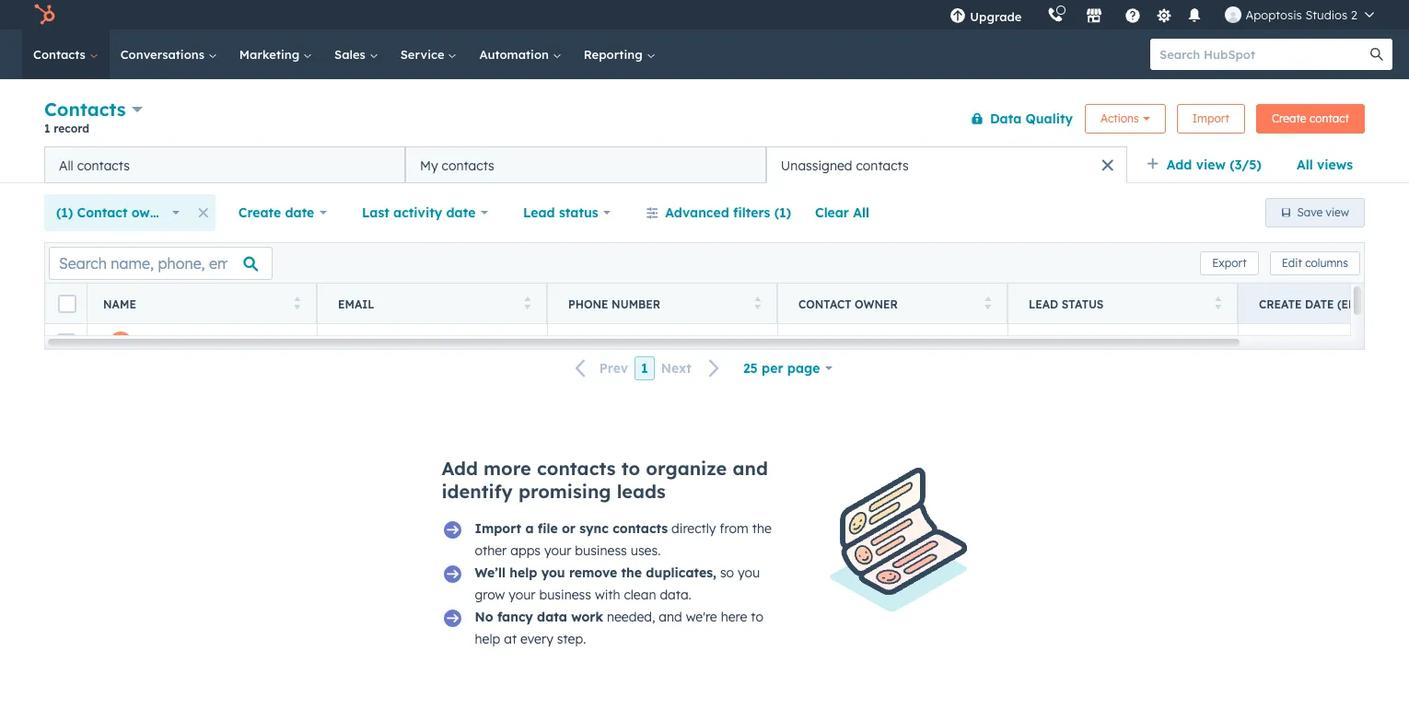 Task type: describe. For each thing, give the bounding box(es) containing it.
sync
[[580, 520, 609, 537]]

export button
[[1200, 251, 1259, 275]]

create date (edt)
[[1259, 297, 1367, 311]]

status
[[559, 204, 598, 221]]

unassigned contacts
[[781, 157, 909, 174]]

lead status
[[523, 204, 598, 221]]

contacts inside popup button
[[44, 98, 126, 121]]

1 press to sort. element from the left
[[293, 296, 300, 312]]

lead for lead status
[[1029, 297, 1059, 311]]

press to sort. image for lead status
[[1215, 296, 1221, 309]]

contact
[[1310, 111, 1350, 125]]

contacts button
[[44, 96, 143, 123]]

(edt)
[[1338, 297, 1367, 311]]

all inside button
[[853, 204, 870, 221]]

all contacts
[[59, 157, 130, 174]]

reporting link
[[573, 29, 666, 79]]

press to sort. element for phone number
[[754, 296, 761, 312]]

work
[[571, 609, 603, 625]]

import a file or sync contacts
[[475, 520, 668, 537]]

date inside popup button
[[446, 204, 476, 221]]

we'll
[[475, 565, 506, 581]]

press to sort. element for email
[[524, 296, 531, 312]]

promising
[[519, 480, 611, 503]]

advanced filters (1) button
[[634, 194, 803, 231]]

sales link
[[323, 29, 389, 79]]

apoptosis
[[1246, 7, 1302, 22]]

contacts link
[[22, 29, 109, 79]]

email
[[338, 297, 375, 311]]

prev button
[[564, 357, 635, 381]]

0 vertical spatial help
[[510, 565, 537, 581]]

grow
[[475, 587, 505, 603]]

next button
[[655, 357, 731, 381]]

identify
[[442, 480, 513, 503]]

settings link
[[1153, 5, 1176, 24]]

halligan
[[181, 334, 236, 351]]

marketing
[[239, 47, 303, 62]]

owner inside (1) contact owner popup button
[[131, 204, 171, 221]]

25 per page button
[[731, 350, 845, 387]]

reporting
[[584, 47, 646, 62]]

conversations link
[[109, 29, 228, 79]]

press to sort. image for email
[[524, 296, 531, 309]]

press to sort. element for lead status
[[1215, 296, 1221, 312]]

needed, and we're here to help at every step.
[[475, 609, 764, 648]]

1 for 1
[[641, 360, 648, 377]]

calling icon button
[[1040, 3, 1072, 27]]

1 record
[[44, 122, 89, 135]]

settings image
[[1156, 8, 1173, 24]]

fancy
[[497, 609, 533, 625]]

marketing link
[[228, 29, 323, 79]]

3 - from the left
[[1030, 334, 1035, 351]]

a
[[525, 520, 534, 537]]

tara schultz image
[[1226, 6, 1242, 23]]

1 - from the left
[[570, 334, 575, 351]]

actions button
[[1085, 104, 1166, 133]]

help image
[[1125, 8, 1142, 25]]

file
[[538, 520, 558, 537]]

all contacts button
[[44, 146, 405, 183]]

data
[[990, 110, 1022, 127]]

clear
[[815, 204, 849, 221]]

press to sort. image for contact owner
[[984, 296, 991, 309]]

next
[[661, 360, 692, 377]]

1 vertical spatial contact
[[799, 297, 852, 311]]

edit columns
[[1282, 256, 1349, 269]]

pagination navigation
[[564, 356, 731, 381]]

my contacts button
[[405, 146, 766, 183]]

1 for 1 record
[[44, 122, 50, 135]]

all views link
[[1285, 146, 1365, 183]]

unassigned contacts button
[[766, 146, 1127, 183]]

status
[[1062, 297, 1104, 311]]

upgrade image
[[950, 8, 967, 25]]

menu containing apoptosis studios 2
[[937, 0, 1387, 29]]

-- for first -- button from right
[[1030, 334, 1040, 351]]

brian halligan (sample contact) link
[[142, 334, 353, 351]]

the inside directly from the other apps your business uses.
[[752, 520, 772, 537]]

-- for first -- button
[[570, 334, 580, 351]]

(sample
[[240, 334, 293, 351]]

we're
[[686, 609, 717, 625]]

calling icon image
[[1048, 7, 1064, 24]]

so
[[720, 565, 734, 581]]

lead status
[[1029, 297, 1104, 311]]

clear all
[[815, 204, 870, 221]]

last
[[362, 204, 389, 221]]

record
[[54, 122, 89, 135]]

(1) contact owner button
[[44, 194, 191, 231]]

advanced filters (1)
[[665, 204, 791, 221]]

duplicates,
[[646, 565, 717, 581]]

contact owner
[[799, 297, 898, 311]]

contacts inside add more contacts to organize and identify promising leads
[[537, 457, 616, 480]]

bh@hubspot.com button
[[317, 324, 547, 361]]

clean
[[624, 587, 656, 603]]

uses.
[[631, 543, 661, 559]]

prev
[[599, 360, 628, 377]]

contact inside popup button
[[77, 204, 128, 221]]

1 you from the left
[[541, 565, 565, 581]]

clear all button
[[803, 194, 882, 231]]

business inside directly from the other apps your business uses.
[[575, 543, 627, 559]]

create date
[[238, 204, 314, 221]]

save view
[[1298, 205, 1350, 219]]

columns
[[1305, 256, 1349, 269]]

2
[[1351, 7, 1358, 22]]

press to sort. element for contact owner
[[984, 296, 991, 312]]

create for create date
[[238, 204, 281, 221]]

hubspot link
[[22, 4, 69, 26]]

per
[[762, 360, 783, 377]]

studios
[[1306, 7, 1348, 22]]

brian halligan (sample contact)
[[142, 334, 353, 351]]

we'll help you remove the duplicates,
[[475, 565, 717, 581]]

import button
[[1177, 104, 1245, 133]]

apps
[[511, 543, 541, 559]]

notifications image
[[1187, 8, 1203, 25]]

and inside add more contacts to organize and identify promising leads
[[733, 457, 768, 480]]

phone
[[568, 297, 608, 311]]



Task type: vqa. For each thing, say whether or not it's contained in the screenshot.
the View in the View all properties link
no



Task type: locate. For each thing, give the bounding box(es) containing it.
contact down all contacts
[[77, 204, 128, 221]]

import inside 'button'
[[1193, 111, 1230, 125]]

0 horizontal spatial 1
[[44, 122, 50, 135]]

1 horizontal spatial lead
[[1029, 297, 1059, 311]]

0 vertical spatial create
[[1272, 111, 1307, 125]]

add for add view (3/5)
[[1167, 157, 1192, 173]]

your down file
[[544, 543, 571, 559]]

3 press to sort. image from the left
[[1215, 296, 1221, 309]]

organize
[[646, 457, 727, 480]]

0 vertical spatial import
[[1193, 111, 1230, 125]]

contacts up (1) contact owner
[[77, 157, 130, 174]]

lead left status
[[523, 204, 555, 221]]

1 vertical spatial to
[[751, 609, 764, 625]]

to left organize
[[621, 457, 640, 480]]

search image
[[1371, 48, 1384, 61]]

create inside popup button
[[238, 204, 281, 221]]

2 vertical spatial create
[[1259, 297, 1302, 311]]

view for save
[[1326, 205, 1350, 219]]

you
[[541, 565, 565, 581], [738, 565, 760, 581]]

business up we'll help you remove the duplicates,
[[575, 543, 627, 559]]

1 horizontal spatial contact
[[799, 297, 852, 311]]

your
[[544, 543, 571, 559], [509, 587, 536, 603]]

1 vertical spatial contacts
[[44, 98, 126, 121]]

1 vertical spatial lead
[[1029, 297, 1059, 311]]

0 horizontal spatial lead
[[523, 204, 555, 221]]

lead left status on the right of page
[[1029, 297, 1059, 311]]

help button
[[1118, 0, 1149, 29]]

unassigned for unassigned
[[800, 334, 872, 351]]

view right save
[[1326, 205, 1350, 219]]

create for create date (edt)
[[1259, 297, 1302, 311]]

1 horizontal spatial to
[[751, 609, 764, 625]]

contacts up record
[[44, 98, 126, 121]]

add more contacts to organize and identify promising leads
[[442, 457, 768, 503]]

and up the from
[[733, 457, 768, 480]]

0 horizontal spatial (1)
[[56, 204, 73, 221]]

no
[[475, 609, 493, 625]]

add view (3/5) button
[[1135, 146, 1285, 183]]

lead for lead status
[[523, 204, 555, 221]]

business
[[575, 543, 627, 559], [539, 587, 591, 603]]

view for add
[[1196, 157, 1226, 173]]

1 horizontal spatial and
[[733, 457, 768, 480]]

owner up search name, phone, email addresses, or company search box
[[131, 204, 171, 221]]

1 vertical spatial the
[[621, 565, 642, 581]]

date left last in the top left of the page
[[285, 204, 314, 221]]

0 horizontal spatial the
[[621, 565, 642, 581]]

1 inside contacts banner
[[44, 122, 50, 135]]

contacts right my
[[442, 157, 495, 174]]

1 horizontal spatial the
[[752, 520, 772, 537]]

0 horizontal spatial press to sort. image
[[293, 296, 300, 309]]

2 press to sort. image from the left
[[754, 296, 761, 309]]

contacts up uses.
[[613, 520, 668, 537]]

0 horizontal spatial --
[[570, 334, 580, 351]]

0 vertical spatial lead
[[523, 204, 555, 221]]

1 horizontal spatial -- button
[[1008, 324, 1238, 361]]

press to sort. image left phone
[[524, 296, 531, 309]]

directly
[[672, 520, 716, 537]]

date right the activity
[[446, 204, 476, 221]]

your inside directly from the other apps your business uses.
[[544, 543, 571, 559]]

0 horizontal spatial press to sort. image
[[524, 296, 531, 309]]

all
[[1297, 157, 1313, 173], [59, 157, 73, 174], [853, 204, 870, 221]]

1 inside button
[[641, 360, 648, 377]]

all right clear
[[853, 204, 870, 221]]

add left more
[[442, 457, 478, 480]]

create
[[1272, 111, 1307, 125], [238, 204, 281, 221], [1259, 297, 1302, 311]]

2 press to sort. image from the left
[[984, 296, 991, 309]]

quality
[[1026, 110, 1073, 127]]

25 per page
[[743, 360, 820, 377]]

contacts
[[77, 157, 130, 174], [442, 157, 495, 174], [856, 157, 909, 174], [537, 457, 616, 480], [613, 520, 668, 537]]

unassigned for unassigned contacts
[[781, 157, 853, 174]]

-- button down status on the right of page
[[1008, 324, 1238, 361]]

0 horizontal spatial you
[[541, 565, 565, 581]]

0 horizontal spatial your
[[509, 587, 536, 603]]

Search name, phone, email addresses, or company search field
[[49, 246, 273, 280]]

here
[[721, 609, 747, 625]]

you right so
[[738, 565, 760, 581]]

0 vertical spatial contact
[[77, 204, 128, 221]]

hubspot image
[[33, 4, 55, 26]]

1 vertical spatial owner
[[855, 297, 898, 311]]

0 horizontal spatial add
[[442, 457, 478, 480]]

all for all contacts
[[59, 157, 73, 174]]

my
[[420, 157, 438, 174]]

0 vertical spatial add
[[1167, 157, 1192, 173]]

contacts up import a file or sync contacts
[[537, 457, 616, 480]]

help down the apps
[[510, 565, 537, 581]]

lead inside lead status popup button
[[523, 204, 555, 221]]

0 vertical spatial contacts
[[33, 47, 89, 62]]

1 horizontal spatial owner
[[855, 297, 898, 311]]

save view button
[[1265, 198, 1365, 228]]

create contact
[[1272, 111, 1350, 125]]

0 vertical spatial business
[[575, 543, 627, 559]]

views
[[1317, 157, 1353, 173]]

brian
[[142, 334, 177, 351]]

1 vertical spatial 1
[[641, 360, 648, 377]]

(1) contact owner
[[56, 204, 171, 221]]

(1) right "filters"
[[774, 204, 791, 221]]

press to sort. image
[[524, 296, 531, 309], [754, 296, 761, 309]]

press to sort. image for phone number
[[754, 296, 761, 309]]

phone number
[[568, 297, 661, 311]]

2 press to sort. element from the left
[[524, 296, 531, 312]]

contact up the page
[[799, 297, 852, 311]]

2 -- button from the left
[[1008, 324, 1238, 361]]

0 horizontal spatial to
[[621, 457, 640, 480]]

1 horizontal spatial your
[[544, 543, 571, 559]]

1 -- from the left
[[570, 334, 580, 351]]

unassigned down contact owner
[[800, 334, 872, 351]]

1 horizontal spatial add
[[1167, 157, 1192, 173]]

0 horizontal spatial date
[[285, 204, 314, 221]]

automation
[[479, 47, 552, 62]]

and
[[733, 457, 768, 480], [659, 609, 682, 625]]

0 vertical spatial unassigned
[[781, 157, 853, 174]]

marketplaces image
[[1086, 8, 1103, 25]]

create left date on the top right
[[1259, 297, 1302, 311]]

to inside needed, and we're here to help at every step.
[[751, 609, 764, 625]]

1 horizontal spatial all
[[853, 204, 870, 221]]

unassigned button
[[777, 324, 1008, 361]]

and down data.
[[659, 609, 682, 625]]

1 horizontal spatial --
[[1030, 334, 1040, 351]]

contacts banner
[[44, 94, 1365, 146]]

leads
[[617, 480, 666, 503]]

help down no
[[475, 631, 500, 648]]

press to sort. element up contact) in the top left of the page
[[293, 296, 300, 312]]

create inside button
[[1272, 111, 1307, 125]]

(3/5)
[[1230, 157, 1262, 173]]

last activity date
[[362, 204, 476, 221]]

0 horizontal spatial owner
[[131, 204, 171, 221]]

create left 'contact'
[[1272, 111, 1307, 125]]

your inside so you grow your business with clean data.
[[509, 587, 536, 603]]

the up clean
[[621, 565, 642, 581]]

1 horizontal spatial (1)
[[774, 204, 791, 221]]

create for create contact
[[1272, 111, 1307, 125]]

owner up unassigned button
[[855, 297, 898, 311]]

or
[[562, 520, 576, 537]]

1 horizontal spatial date
[[446, 204, 476, 221]]

add down the import 'button'
[[1167, 157, 1192, 173]]

add inside popup button
[[1167, 157, 1192, 173]]

menu item
[[1035, 0, 1039, 29]]

1 vertical spatial create
[[238, 204, 281, 221]]

4 - from the left
[[1035, 334, 1040, 351]]

import
[[1193, 111, 1230, 125], [475, 520, 521, 537]]

5 press to sort. element from the left
[[1215, 296, 1221, 312]]

1 horizontal spatial view
[[1326, 205, 1350, 219]]

(1) down all contacts
[[56, 204, 73, 221]]

1 -- button from the left
[[547, 324, 777, 361]]

automation link
[[468, 29, 573, 79]]

-- button down number
[[547, 324, 777, 361]]

to inside add more contacts to organize and identify promising leads
[[621, 457, 640, 480]]

0 horizontal spatial help
[[475, 631, 500, 648]]

1 vertical spatial unassigned
[[800, 334, 872, 351]]

(1) inside button
[[774, 204, 791, 221]]

data.
[[660, 587, 692, 603]]

data quality button
[[959, 100, 1074, 137]]

--
[[570, 334, 580, 351], [1030, 334, 1040, 351]]

view inside "button"
[[1326, 205, 1350, 219]]

needed,
[[607, 609, 655, 625]]

number
[[612, 297, 661, 311]]

1 press to sort. image from the left
[[524, 296, 531, 309]]

contacts up clear all
[[856, 157, 909, 174]]

1 horizontal spatial press to sort. image
[[754, 296, 761, 309]]

import for import
[[1193, 111, 1230, 125]]

4 press to sort. element from the left
[[984, 296, 991, 312]]

2 you from the left
[[738, 565, 760, 581]]

create contact button
[[1256, 104, 1365, 133]]

1 press to sort. image from the left
[[293, 296, 300, 309]]

apoptosis studios 2 button
[[1215, 0, 1385, 29]]

view inside popup button
[[1196, 157, 1226, 173]]

contacts for my contacts
[[442, 157, 495, 174]]

-- up 'prev' button
[[570, 334, 580, 351]]

from
[[720, 520, 749, 537]]

edit
[[1282, 256, 1302, 269]]

service link
[[389, 29, 468, 79]]

1 date from the left
[[285, 204, 314, 221]]

2 date from the left
[[446, 204, 476, 221]]

2 -- from the left
[[1030, 334, 1040, 351]]

0 horizontal spatial contact
[[77, 204, 128, 221]]

1 vertical spatial and
[[659, 609, 682, 625]]

2 (1) from the left
[[774, 204, 791, 221]]

-
[[570, 334, 575, 351], [575, 334, 580, 351], [1030, 334, 1035, 351], [1035, 334, 1040, 351]]

contact)
[[297, 334, 353, 351]]

and inside needed, and we're here to help at every step.
[[659, 609, 682, 625]]

actions
[[1101, 111, 1139, 125]]

activity
[[393, 204, 442, 221]]

2023
[[1306, 334, 1335, 351]]

0 vertical spatial to
[[621, 457, 640, 480]]

0 horizontal spatial view
[[1196, 157, 1226, 173]]

press to sort. element up "25"
[[754, 296, 761, 312]]

-- down lead status
[[1030, 334, 1040, 351]]

Search HubSpot search field
[[1151, 39, 1376, 70]]

press to sort. image left lead status
[[984, 296, 991, 309]]

you left the remove
[[541, 565, 565, 581]]

press to sort. element left phone
[[524, 296, 531, 312]]

1 right prev
[[641, 360, 648, 377]]

menu
[[937, 0, 1387, 29]]

1 horizontal spatial help
[[510, 565, 537, 581]]

0 horizontal spatial and
[[659, 609, 682, 625]]

press to sort. image
[[293, 296, 300, 309], [984, 296, 991, 309], [1215, 296, 1221, 309]]

create down all contacts button on the top left of page
[[238, 204, 281, 221]]

2 horizontal spatial all
[[1297, 157, 1313, 173]]

add for add more contacts to organize and identify promising leads
[[442, 457, 478, 480]]

1 horizontal spatial 1
[[641, 360, 648, 377]]

0 vertical spatial owner
[[131, 204, 171, 221]]

remove
[[569, 565, 617, 581]]

business up data
[[539, 587, 591, 603]]

your up fancy
[[509, 587, 536, 603]]

2 - from the left
[[575, 334, 580, 351]]

lead status button
[[511, 194, 623, 231]]

you inside so you grow your business with clean data.
[[738, 565, 760, 581]]

create date button
[[226, 194, 339, 231]]

0 horizontal spatial -- button
[[547, 324, 777, 361]]

1 horizontal spatial you
[[738, 565, 760, 581]]

press to sort. image up contact) in the top left of the page
[[293, 296, 300, 309]]

import up other
[[475, 520, 521, 537]]

add
[[1167, 157, 1192, 173], [442, 457, 478, 480]]

1 vertical spatial your
[[509, 587, 536, 603]]

to right here
[[751, 609, 764, 625]]

contacts down hubspot link
[[33, 47, 89, 62]]

1 horizontal spatial press to sort. image
[[984, 296, 991, 309]]

press to sort. element down export button
[[1215, 296, 1221, 312]]

the right the from
[[752, 520, 772, 537]]

view
[[1196, 157, 1226, 173], [1326, 205, 1350, 219]]

import up add view (3/5) popup button
[[1193, 111, 1230, 125]]

add inside add more contacts to organize and identify promising leads
[[442, 457, 478, 480]]

help inside needed, and we're here to help at every step.
[[475, 631, 500, 648]]

0 vertical spatial 1
[[44, 122, 50, 135]]

2 horizontal spatial press to sort. image
[[1215, 296, 1221, 309]]

1 vertical spatial add
[[442, 457, 478, 480]]

import for import a file or sync contacts
[[475, 520, 521, 537]]

0 horizontal spatial import
[[475, 520, 521, 537]]

1 horizontal spatial import
[[1193, 111, 1230, 125]]

all for all views
[[1297, 157, 1313, 173]]

bh@hubspot.com
[[339, 334, 451, 351]]

3 press to sort. element from the left
[[754, 296, 761, 312]]

0 vertical spatial the
[[752, 520, 772, 537]]

search button
[[1361, 39, 1393, 70]]

all down 1 record
[[59, 157, 73, 174]]

press to sort. image down export button
[[1215, 296, 1221, 309]]

directly from the other apps your business uses.
[[475, 520, 772, 559]]

1 vertical spatial view
[[1326, 205, 1350, 219]]

0 horizontal spatial all
[[59, 157, 73, 174]]

18,
[[1286, 334, 1303, 351]]

advanced
[[665, 204, 729, 221]]

0 vertical spatial your
[[544, 543, 571, 559]]

1
[[44, 122, 50, 135], [641, 360, 648, 377]]

press to sort. image up "25"
[[754, 296, 761, 309]]

1 vertical spatial help
[[475, 631, 500, 648]]

1 (1) from the left
[[56, 204, 73, 221]]

view left (3/5)
[[1196, 157, 1226, 173]]

all inside button
[[59, 157, 73, 174]]

all left views
[[1297, 157, 1313, 173]]

all views
[[1297, 157, 1353, 173]]

data
[[537, 609, 567, 625]]

1 vertical spatial import
[[475, 520, 521, 537]]

business inside so you grow your business with clean data.
[[539, 587, 591, 603]]

0 vertical spatial and
[[733, 457, 768, 480]]

contacts inside button
[[77, 157, 130, 174]]

1 button
[[635, 356, 655, 380]]

0 vertical spatial view
[[1196, 157, 1226, 173]]

1 vertical spatial business
[[539, 587, 591, 603]]

1 left record
[[44, 122, 50, 135]]

contacts for all contacts
[[77, 157, 130, 174]]

press to sort. element left lead status
[[984, 296, 991, 312]]

press to sort. element
[[293, 296, 300, 312], [524, 296, 531, 312], [754, 296, 761, 312], [984, 296, 991, 312], [1215, 296, 1221, 312]]

to
[[621, 457, 640, 480], [751, 609, 764, 625]]

date inside popup button
[[285, 204, 314, 221]]

contacts for unassigned contacts
[[856, 157, 909, 174]]

lead
[[523, 204, 555, 221], [1029, 297, 1059, 311]]

(1) inside popup button
[[56, 204, 73, 221]]

unassigned up clear
[[781, 157, 853, 174]]

oct 18, 2023
[[1261, 334, 1335, 351]]



